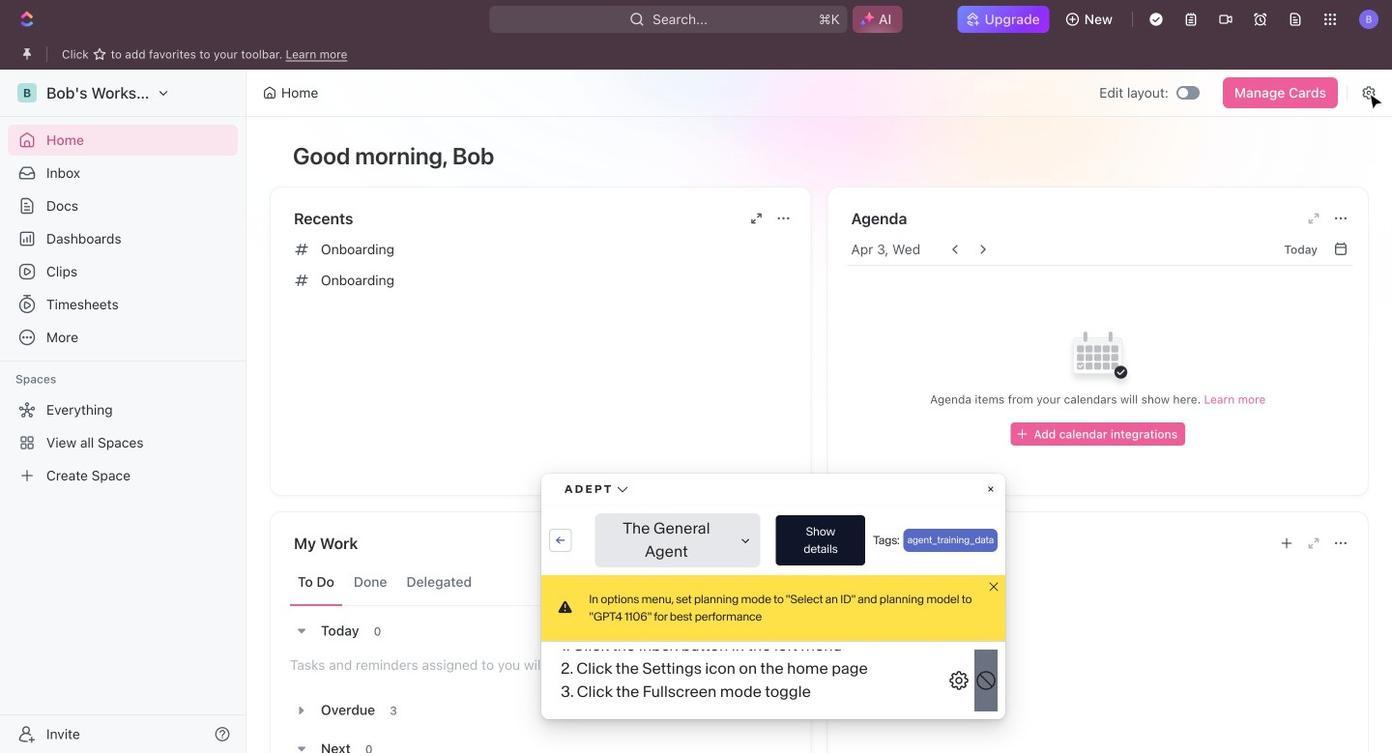 Task type: vqa. For each thing, say whether or not it's contained in the screenshot.
Test, , element
no



Task type: describe. For each thing, give the bounding box(es) containing it.
sidebar navigation
[[0, 70, 250, 753]]



Task type: locate. For each thing, give the bounding box(es) containing it.
tree inside sidebar navigation
[[8, 394, 238, 491]]

bob's workspace, , element
[[17, 83, 37, 102]]

tree
[[8, 394, 238, 491]]

tab list
[[290, 559, 791, 606]]



